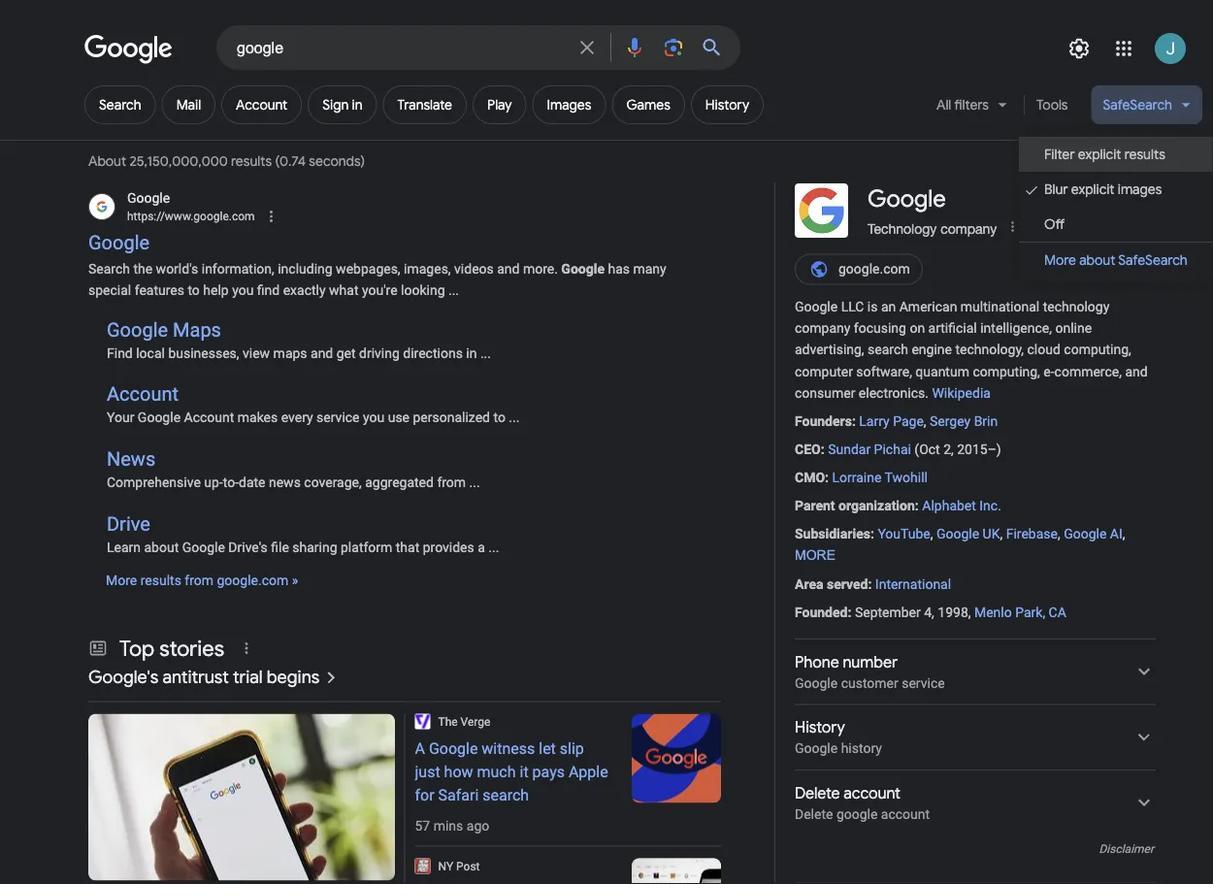 Task type: vqa. For each thing, say whether or not it's contained in the screenshot.


Task type: describe. For each thing, give the bounding box(es) containing it.
a google witness let slip just how much it pays apple for safari search
[[415, 740, 608, 805]]

from inside the news comprehensive up-to-date news coverage, aggregated from ...
[[437, 475, 466, 491]]

the
[[133, 261, 153, 277]]

off link
[[1019, 207, 1213, 242]]

blur explicit images link
[[1019, 172, 1213, 207]]

filter explicit results link
[[1019, 137, 1213, 172]]

including
[[278, 261, 333, 277]]

: for sundar
[[821, 441, 825, 458]]

ny post
[[438, 860, 480, 874]]

more for more results from google.com »
[[106, 573, 137, 589]]

: for september
[[848, 604, 852, 620]]

add history element
[[706, 96, 750, 114]]

company inside google llc is an american multinational technology company focusing on artificial intelligence, online advertising, search engine technology, cloud computing, computer software, quantum computing, e-commerce, and consumer electronics.
[[795, 321, 851, 337]]

1 vertical spatial account
[[881, 806, 930, 822]]

google's antitrust trial begins
[[88, 666, 320, 688]]

information,
[[202, 261, 275, 277]]

delete
[[795, 784, 840, 803]]

advertising,
[[795, 342, 865, 358]]

Search search field
[[237, 37, 564, 61]]

0 vertical spatial account
[[844, 784, 901, 803]]

explicit for filter
[[1078, 146, 1122, 163]]

you inside account your google account makes every service you use personalized to ...
[[363, 410, 385, 426]]

results for explicit
[[1125, 146, 1166, 163]]

intelligence,
[[981, 321, 1053, 337]]

tools button
[[1028, 85, 1077, 124]]

, left google ai link
[[1058, 526, 1061, 542]]

ceo
[[795, 441, 821, 458]]

0 horizontal spatial results
[[140, 573, 181, 589]]

uk
[[983, 526, 1001, 542]]

technology company
[[868, 220, 997, 236]]

maps
[[173, 318, 221, 341]]

has
[[608, 261, 630, 277]]

google's antitrust trial begins link
[[88, 666, 343, 690]]

online
[[1056, 321, 1092, 337]]

google https://www.google.com
[[127, 190, 255, 223]]

search inside a google witness let slip just how much it pays apple for safari search
[[483, 787, 529, 805]]

about 25,150,000,000 results (0.74 seconds)
[[88, 153, 368, 170]]

begins
[[267, 666, 320, 688]]

page
[[893, 413, 924, 429]]

add search element
[[99, 96, 141, 114]]

it
[[520, 763, 529, 782]]

and inside google llc is an american multinational technology company focusing on artificial intelligence, online advertising, search engine technology, cloud computing, computer software, quantum computing, e-commerce, and consumer electronics.
[[1126, 363, 1148, 379]]

on
[[910, 321, 925, 337]]

phone number google customer service
[[795, 652, 945, 691]]

search by image image
[[662, 36, 685, 59]]

google ai link
[[1064, 526, 1123, 542]]

subsidiaries : youtube , google uk , firebase , google ai , more
[[795, 526, 1126, 563]]

up-
[[204, 475, 223, 491]]

google inside history google history
[[795, 741, 838, 757]]

menlo park, ca link
[[975, 604, 1067, 620]]

seconds)
[[309, 153, 365, 170]]

twohill
[[885, 470, 928, 486]]

in inside google maps find local businesses, view maps and get driving directions in ...
[[466, 345, 477, 361]]

service inside account your google account makes every service you use personalized to ...
[[317, 410, 360, 426]]

all filters button
[[925, 85, 1021, 132]]

0 horizontal spatial computing,
[[973, 363, 1041, 379]]

llc
[[841, 299, 864, 315]]

artificial
[[929, 321, 977, 337]]

driving
[[359, 345, 400, 361]]

personalized
[[413, 410, 490, 426]]

, down inc.
[[1001, 526, 1003, 542]]

: down twohill
[[915, 498, 919, 514]]

multinational
[[961, 299, 1040, 315]]

4,
[[925, 604, 935, 620]]

sign in link
[[308, 85, 377, 124]]

search for search the world's information, including webpages, images, videos and more. google
[[88, 261, 130, 277]]

commerce,
[[1055, 363, 1122, 379]]

number
[[843, 652, 898, 672]]

park,
[[1016, 604, 1046, 620]]

top
[[119, 635, 155, 662]]

get
[[337, 345, 356, 361]]

your
[[107, 410, 134, 426]]

ca
[[1049, 604, 1067, 620]]

disclaimer link
[[1100, 842, 1154, 856]]

history
[[841, 741, 882, 757]]

: for larry
[[852, 413, 856, 429]]

1 horizontal spatial company
[[941, 220, 997, 236]]

... inside google maps find local businesses, view maps and get driving directions in ...
[[481, 345, 491, 361]]

customer
[[841, 675, 899, 691]]

google left has
[[562, 261, 605, 277]]

safesearch inside dropdown button
[[1103, 96, 1173, 114]]

ny
[[438, 860, 454, 874]]

for
[[415, 787, 435, 805]]

inc.
[[980, 498, 1002, 514]]

google heading
[[868, 184, 946, 214]]

search for search
[[99, 96, 141, 114]]

more.
[[523, 261, 558, 277]]

results for 25,150,000,000
[[231, 153, 272, 170]]

a
[[415, 740, 425, 759]]

about
[[88, 153, 126, 170]]

history link
[[691, 85, 764, 124]]

pichai
[[874, 441, 912, 458]]

file
[[271, 539, 289, 555]]

0 vertical spatial and
[[497, 261, 520, 277]]

, down alphabet
[[931, 526, 934, 542]]

alphabet inc. link
[[923, 498, 1002, 514]]

wikipedia link
[[932, 385, 991, 401]]

0 vertical spatial computing,
[[1064, 342, 1132, 358]]

looking ...
[[401, 283, 459, 299]]

special
[[88, 283, 131, 299]]

ai
[[1111, 526, 1123, 542]]

0 vertical spatial account link
[[221, 85, 302, 124]]

google up technology
[[868, 184, 946, 214]]

add translate element
[[398, 96, 452, 114]]

google inside google llc is an american multinational technology company focusing on artificial intelligence, online advertising, search engine technology, cloud computing, computer software, quantum computing, e-commerce, and consumer electronics.
[[795, 299, 838, 315]]

lorraine
[[833, 470, 882, 486]]

trial
[[233, 666, 263, 688]]

and inside google maps find local businesses, view maps and get driving directions in ...
[[311, 345, 333, 361]]

founded : september 4, 1998, menlo park, ca
[[795, 604, 1067, 620]]

... inside "drive learn about google drive's file sharing platform that provides a ..."
[[489, 539, 499, 555]]

play
[[487, 96, 512, 114]]

google inside the google https://www.google.com
[[127, 190, 170, 206]]

translate link
[[383, 85, 467, 124]]

much
[[477, 763, 516, 782]]

american
[[900, 299, 958, 315]]

google inside "drive learn about google drive's file sharing platform that provides a ..."
[[182, 539, 225, 555]]

google inside "delete account delete google account"
[[837, 806, 878, 822]]

add play element
[[487, 96, 512, 114]]

more results from google.com » link
[[106, 573, 298, 589]]

find
[[107, 345, 133, 361]]

google inside phone number google customer service
[[795, 675, 838, 691]]

off
[[1045, 216, 1065, 233]]

delete
[[795, 806, 833, 822]]

an
[[882, 299, 896, 315]]

platform
[[341, 539, 393, 555]]

: for lorraine
[[825, 470, 829, 486]]

blur explicit images
[[1045, 181, 1163, 198]]

to-
[[223, 475, 239, 491]]

: up september
[[868, 576, 872, 592]]

filters
[[955, 96, 989, 114]]



Task type: locate. For each thing, give the bounding box(es) containing it.
to inside account your google account makes every service you use personalized to ...
[[494, 410, 506, 426]]

: inside subsidiaries : youtube , google uk , firebase , google ai , more
[[871, 526, 875, 542]]

1 horizontal spatial from
[[437, 475, 466, 491]]

history for history
[[706, 96, 750, 114]]

1 horizontal spatial about
[[1080, 251, 1116, 269]]

play link
[[473, 85, 527, 124]]

1 horizontal spatial account link
[[221, 85, 302, 124]]

more down off
[[1045, 251, 1077, 269]]

1 vertical spatial computing,
[[973, 363, 1041, 379]]

1 vertical spatial to
[[494, 410, 506, 426]]

e-
[[1044, 363, 1055, 379]]

1 vertical spatial and
[[311, 345, 333, 361]]

0 horizontal spatial history
[[706, 96, 750, 114]]

company left the more options element
[[941, 220, 997, 236]]

account link up 'your'
[[107, 383, 179, 406]]

features
[[135, 283, 184, 299]]

1 horizontal spatial account
[[184, 410, 234, 426]]

international
[[876, 576, 952, 592]]

search down much
[[483, 787, 529, 805]]

learn
[[107, 539, 141, 555]]

local
[[136, 345, 165, 361]]

0 vertical spatial safesearch
[[1103, 96, 1173, 114]]

... right a
[[489, 539, 499, 555]]

account for account your google account makes every service you use personalized to ...
[[107, 383, 179, 406]]

september
[[855, 604, 921, 620]]

google left ai at the right of the page
[[1064, 526, 1107, 542]]

images,
[[404, 261, 451, 277]]

brin
[[974, 413, 998, 429]]

google up the local
[[107, 318, 168, 341]]

1 vertical spatial search
[[88, 261, 130, 277]]

aggregated
[[365, 475, 434, 491]]

1 vertical spatial service
[[902, 675, 945, 691]]

more about safesearch link
[[1019, 243, 1213, 278]]

add sign in element
[[323, 96, 363, 114]]

add games element
[[627, 96, 671, 114]]

... up a
[[470, 475, 480, 491]]

many
[[634, 261, 667, 277]]

25,150,000,000
[[129, 153, 228, 170]]

has many special features to help you find exactly what you're looking ...
[[88, 261, 667, 299]]

0 vertical spatial explicit
[[1078, 146, 1122, 163]]

date
[[239, 475, 266, 491]]

and left get
[[311, 345, 333, 361]]

1 horizontal spatial you
[[363, 410, 385, 426]]

google.com
[[839, 261, 911, 277]]

computing,
[[1064, 342, 1132, 358], [973, 363, 1041, 379]]

all filters
[[937, 96, 989, 114]]

what
[[329, 283, 359, 299]]

news
[[269, 475, 301, 491]]

... inside the news comprehensive up-to-date news coverage, aggregated from ...
[[470, 475, 480, 491]]

google up https://www.google.com
[[127, 190, 170, 206]]

from left google.com » at the bottom left of page
[[185, 573, 214, 589]]

cmo : lorraine twohill
[[795, 470, 928, 486]]

account left 'makes'
[[184, 410, 234, 426]]

1 vertical spatial about
[[144, 539, 179, 555]]

0 horizontal spatial about
[[144, 539, 179, 555]]

2 horizontal spatial account
[[236, 96, 288, 114]]

google up the
[[88, 232, 150, 254]]

google up delete
[[795, 741, 838, 757]]

safari
[[438, 787, 479, 805]]

google up more results from google.com »
[[182, 539, 225, 555]]

more options image
[[1005, 219, 1021, 234]]

2 horizontal spatial results
[[1125, 146, 1166, 163]]

,
[[924, 413, 927, 429], [931, 526, 934, 542], [1001, 526, 1003, 542], [1058, 526, 1061, 542], [1123, 526, 1126, 542]]

more down learn
[[106, 573, 137, 589]]

search
[[99, 96, 141, 114], [88, 261, 130, 277]]

0 horizontal spatial from
[[185, 573, 214, 589]]

businesses,
[[168, 345, 239, 361]]

search up 'special' on the left top
[[88, 261, 130, 277]]

search down google image
[[99, 96, 141, 114]]

... right "personalized"
[[509, 410, 520, 426]]

service right 'customer'
[[902, 675, 945, 691]]

0 horizontal spatial to
[[188, 283, 200, 299]]

0 horizontal spatial search
[[483, 787, 529, 805]]

results left (0.74
[[231, 153, 272, 170]]

world's
[[156, 261, 198, 277]]

search inside google llc is an american multinational technology company focusing on artificial intelligence, online advertising, search engine technology, cloud computing, computer software, quantum computing, e-commerce, and consumer electronics.
[[868, 342, 909, 358]]

google
[[868, 184, 946, 214], [127, 190, 170, 206], [88, 232, 150, 254], [562, 261, 605, 277], [795, 299, 838, 315], [107, 318, 168, 341], [138, 410, 181, 426], [937, 526, 980, 542], [1064, 526, 1107, 542], [182, 539, 225, 555], [429, 740, 478, 759]]

to
[[188, 283, 200, 299], [494, 410, 506, 426]]

about inside "drive learn about google drive's file sharing platform that provides a ..."
[[144, 539, 179, 555]]

search the world's information, including webpages, images, videos and more. google
[[88, 261, 605, 277]]

heading
[[415, 882, 613, 885]]

search up software, on the right top of page
[[868, 342, 909, 358]]

safesearch down off link
[[1119, 251, 1188, 269]]

you down information,
[[232, 283, 254, 299]]

sundar
[[828, 441, 871, 458]]

https://www.google.com text field
[[127, 208, 255, 225]]

makes
[[238, 410, 278, 426]]

1 vertical spatial account link
[[107, 383, 179, 406]]

1 horizontal spatial results
[[231, 153, 272, 170]]

0 vertical spatial from
[[437, 475, 466, 491]]

about right learn
[[144, 539, 179, 555]]

1 vertical spatial more
[[106, 573, 137, 589]]

google inside account your google account makes every service you use personalized to ...
[[138, 410, 181, 426]]

: down organization
[[871, 526, 875, 542]]

and left more.
[[497, 261, 520, 277]]

software,
[[857, 363, 913, 379]]

1 vertical spatial you
[[363, 410, 385, 426]]

service inside phone number google customer service
[[902, 675, 945, 691]]

account up (0.74
[[236, 96, 288, 114]]

1 vertical spatial search
[[483, 787, 529, 805]]

0 vertical spatial more
[[1045, 251, 1077, 269]]

safesearch button
[[1092, 85, 1203, 132]]

: left sundar
[[821, 441, 825, 458]]

google.com link
[[795, 254, 923, 285]]

more options element
[[1003, 217, 1023, 236]]

to left help
[[188, 283, 200, 299]]

apple
[[569, 763, 608, 782]]

drive's
[[229, 539, 268, 555]]

tools
[[1037, 96, 1068, 114]]

engine
[[912, 342, 952, 358]]

more
[[795, 548, 836, 563]]

technology,
[[956, 342, 1024, 358]]

safesearch inside "menu"
[[1119, 251, 1188, 269]]

google down phone at the bottom right
[[795, 675, 838, 691]]

more about safesearch
[[1045, 251, 1188, 269]]

results
[[1125, 146, 1166, 163], [231, 153, 272, 170], [140, 573, 181, 589]]

computing, down the technology,
[[973, 363, 1041, 379]]

directions
[[403, 345, 463, 361]]

explicit right blur
[[1072, 181, 1115, 198]]

cloud
[[1028, 342, 1061, 358]]

history for history google history
[[795, 718, 845, 738]]

0 vertical spatial account
[[236, 96, 288, 114]]

to inside has many special features to help you find exactly what you're looking ...
[[188, 283, 200, 299]]

(0.74
[[275, 153, 306, 170]]

None search field
[[0, 24, 741, 70]]

disclaimer
[[1100, 842, 1154, 856]]

account up 'your'
[[107, 383, 179, 406]]

you
[[232, 283, 254, 299], [363, 410, 385, 426]]

computing, up 'commerce,'
[[1064, 342, 1132, 358]]

more results from google.com »
[[106, 573, 298, 589]]

1 horizontal spatial history
[[795, 718, 845, 738]]

google up how
[[429, 740, 478, 759]]

exactly
[[283, 283, 326, 299]]

account link
[[221, 85, 302, 124], [107, 383, 179, 406]]

1 horizontal spatial in
[[466, 345, 477, 361]]

1 horizontal spatial computing,
[[1064, 342, 1132, 358]]

area
[[795, 576, 824, 592]]

heading inside ny post link
[[415, 882, 613, 885]]

drive link
[[107, 513, 150, 535]]

maps
[[273, 345, 307, 361]]

1 vertical spatial explicit
[[1072, 181, 1115, 198]]

more for more about safesearch
[[1045, 251, 1077, 269]]

: left the lorraine
[[825, 470, 829, 486]]

search by voice image
[[623, 36, 647, 59]]

a
[[478, 539, 485, 555]]

a google witness let slip just how much it pays apple for safari search heading
[[415, 738, 613, 808]]

1 vertical spatial account
[[107, 383, 179, 406]]

1 vertical spatial from
[[185, 573, 214, 589]]

to right "personalized"
[[494, 410, 506, 426]]

add mail element
[[176, 96, 201, 114]]

google maps link
[[107, 318, 221, 341]]

in right 'sign'
[[352, 96, 363, 114]]

from right aggregated
[[437, 475, 466, 491]]

google down alphabet inc. link on the bottom right of page
[[937, 526, 980, 542]]

0 vertical spatial you
[[232, 283, 254, 299]]

delete account delete google account
[[795, 784, 930, 822]]

safesearch up filter explicit results link
[[1103, 96, 1173, 114]]

explicit up blur explicit images
[[1078, 146, 1122, 163]]

1 vertical spatial in
[[466, 345, 477, 361]]

service right every
[[317, 410, 360, 426]]

about down off link
[[1080, 251, 1116, 269]]

... right the directions
[[481, 345, 491, 361]]

verge
[[461, 715, 491, 729]]

blur
[[1045, 181, 1069, 198]]

2 vertical spatial and
[[1126, 363, 1148, 379]]

search inside search link
[[99, 96, 141, 114]]

0 vertical spatial service
[[317, 410, 360, 426]]

history up history
[[795, 718, 845, 738]]

1 horizontal spatial to
[[494, 410, 506, 426]]

0 vertical spatial search
[[868, 342, 909, 358]]

0 horizontal spatial account link
[[107, 383, 179, 406]]

google maps find local businesses, view maps and get driving directions in ...
[[107, 318, 491, 361]]

menu containing filter explicit results
[[1019, 132, 1213, 283]]

1 vertical spatial company
[[795, 321, 851, 337]]

firebase link
[[1007, 526, 1058, 542]]

2 vertical spatial google
[[837, 806, 878, 822]]

0 horizontal spatial account
[[107, 383, 179, 406]]

menu
[[1019, 132, 1213, 283]]

international link
[[876, 576, 952, 592]]

results up images
[[1125, 146, 1166, 163]]

... inside account your google account makes every service you use personalized to ...
[[509, 410, 520, 426]]

0 vertical spatial google
[[795, 675, 838, 691]]

1 vertical spatial history
[[795, 718, 845, 738]]

: down served
[[848, 604, 852, 620]]

0 horizontal spatial in
[[352, 96, 363, 114]]

2 horizontal spatial and
[[1126, 363, 1148, 379]]

1 horizontal spatial service
[[902, 675, 945, 691]]

1 horizontal spatial search
[[868, 342, 909, 358]]

alphabet
[[923, 498, 977, 514]]

google image
[[84, 35, 174, 64]]

help
[[203, 283, 229, 299]]

...
[[481, 345, 491, 361], [509, 410, 520, 426], [470, 475, 480, 491], [489, 539, 499, 555]]

results down learn
[[140, 573, 181, 589]]

0 horizontal spatial service
[[317, 410, 360, 426]]

witness
[[482, 740, 535, 759]]

you're
[[362, 283, 398, 299]]

wikipedia
[[932, 385, 991, 401]]

1 vertical spatial safesearch
[[1119, 251, 1188, 269]]

that
[[396, 539, 420, 555]]

0 vertical spatial search
[[99, 96, 141, 114]]

you inside has many special features to help you find exactly what you're looking ...
[[232, 283, 254, 299]]

google inside a google witness let slip just how much it pays apple for safari search
[[429, 740, 478, 759]]

0 vertical spatial to
[[188, 283, 200, 299]]

google right delete
[[837, 806, 878, 822]]

history inside history google history
[[795, 718, 845, 738]]

coverage,
[[304, 475, 362, 491]]

you left use
[[363, 410, 385, 426]]

0 horizontal spatial more
[[106, 573, 137, 589]]

google inside google maps find local businesses, view maps and get driving directions in ...
[[107, 318, 168, 341]]

1 horizontal spatial more
[[1045, 251, 1077, 269]]

, left sergey
[[924, 413, 927, 429]]

use
[[388, 410, 410, 426]]

account your google account makes every service you use personalized to ...
[[107, 383, 520, 426]]

and right 'commerce,'
[[1126, 363, 1148, 379]]

in right the directions
[[466, 345, 477, 361]]

, right firebase link in the bottom right of the page
[[1123, 526, 1126, 542]]

slip
[[560, 740, 584, 759]]

0 horizontal spatial you
[[232, 283, 254, 299]]

0 vertical spatial about
[[1080, 251, 1116, 269]]

1 horizontal spatial and
[[497, 261, 520, 277]]

founded
[[795, 604, 848, 620]]

company up advertising,
[[795, 321, 851, 337]]

account for account
[[236, 96, 288, 114]]

2 vertical spatial account
[[184, 410, 234, 426]]

history right 'add games' element
[[706, 96, 750, 114]]

: for youtube
[[871, 526, 875, 542]]

: left larry
[[852, 413, 856, 429]]

0 horizontal spatial and
[[311, 345, 333, 361]]

youtube link
[[878, 526, 931, 542]]

0 vertical spatial in
[[352, 96, 363, 114]]

menlo
[[975, 604, 1012, 620]]

all
[[937, 96, 952, 114]]

consumer
[[795, 385, 856, 401]]

0 horizontal spatial company
[[795, 321, 851, 337]]

0 vertical spatial company
[[941, 220, 997, 236]]

0 vertical spatial history
[[706, 96, 750, 114]]

1 vertical spatial google
[[795, 741, 838, 757]]

google right 'your'
[[138, 410, 181, 426]]

comprehensive
[[107, 475, 201, 491]]

account link up (0.74
[[221, 85, 302, 124]]

sign in
[[323, 96, 363, 114]]

add account element
[[236, 96, 288, 114]]

google left llc
[[795, 299, 838, 315]]

explicit for blur
[[1072, 181, 1115, 198]]



